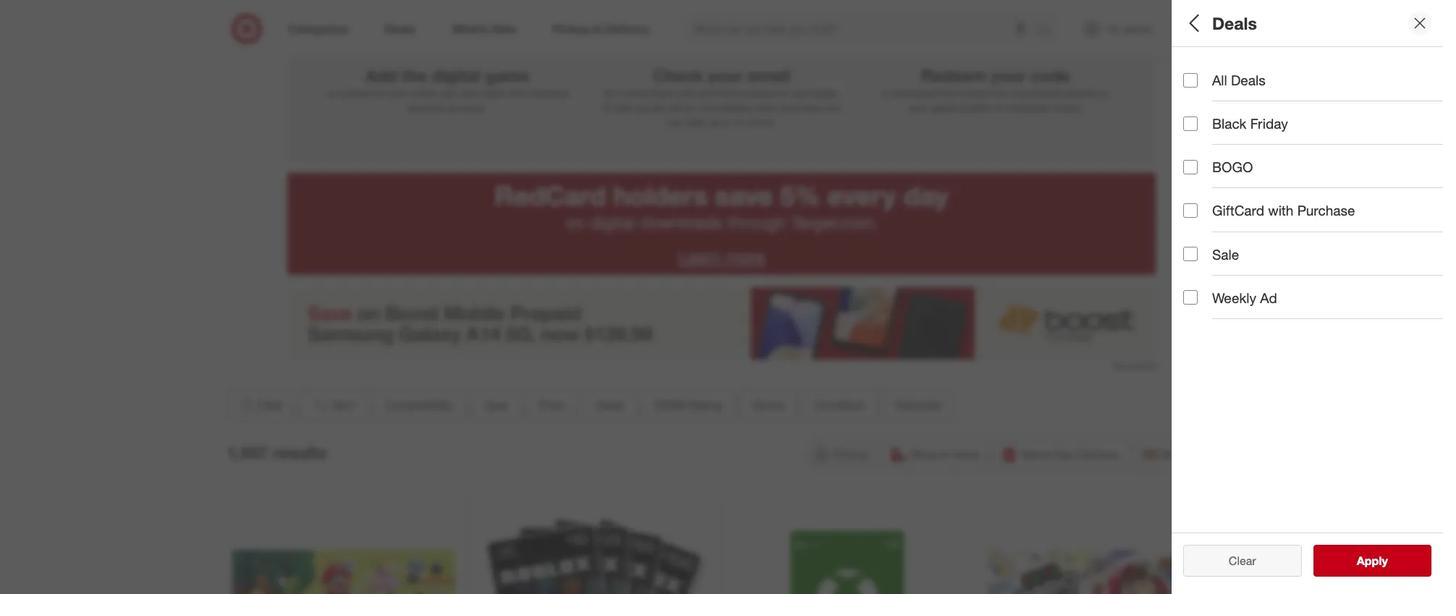 Task type: describe. For each thing, give the bounding box(es) containing it.
downloads
[[640, 212, 723, 233]]

purchase
[[1298, 202, 1356, 219]]

1
[[442, 13, 454, 39]]

purchase,
[[779, 101, 823, 114]]

to right directly
[[1102, 87, 1111, 99]]

same
[[1022, 447, 1052, 462]]

filters
[[1209, 13, 1254, 33]]

all filters
[[1184, 13, 1254, 33]]

see results
[[1342, 554, 1404, 568]]

roblox gift card image
[[484, 502, 707, 595]]

add the digital game or content to your online cart and follow the checkout process as usual.
[[326, 65, 569, 114]]

weekly
[[1213, 289, 1257, 306]]

directly
[[1066, 87, 1099, 99]]

on digital downloads through target.com.
[[566, 212, 878, 233]]

redcard holders save 5% every day
[[495, 179, 949, 212]]

results for see results
[[1366, 554, 1404, 568]]

fpo/apo
[[1184, 518, 1246, 535]]

your up you
[[992, 65, 1027, 86]]

1,557
[[227, 443, 268, 463]]

black
[[1213, 115, 1247, 132]]

see results button
[[1314, 545, 1432, 577]]

to inside check your email for a download code and instructions on next steps. emails usually arrive immediately after purchase, but can take up to 4+ hours.
[[723, 116, 732, 128]]

next
[[790, 87, 810, 99]]

Weekly Ad checkbox
[[1184, 291, 1198, 305]]

1 vertical spatial rating
[[689, 398, 722, 413]]

check
[[653, 65, 704, 86]]

code inside check your email for a download code and instructions on next steps. emails usually arrive immediately after purchase, but can take up to 4+ hours.
[[675, 87, 698, 99]]

Black Friday checkbox
[[1184, 116, 1198, 131]]

clear for clear all
[[1222, 554, 1250, 568]]

and inside check your email for a download code and instructions on next steps. emails usually arrive immediately after purchase, but can take up to 4+ hours.
[[700, 87, 718, 99]]

all for all deals
[[1213, 72, 1228, 88]]

check your email for a download code and instructions on next steps. emails usually arrive immediately after purchase, but can take up to 4+ hours.
[[603, 65, 841, 128]]

or inside add the digital game or content to your online cart and follow the checkout process as usual.
[[326, 87, 336, 99]]

on inside check your email for a download code and instructions on next steps. emails usually arrive immediately after purchase, but can take up to 4+ hours.
[[776, 87, 787, 99]]

0 horizontal spatial type button
[[472, 389, 521, 421]]

1 horizontal spatial esrb rating button
[[1184, 250, 1433, 301]]

usual.
[[461, 101, 487, 114]]

0 vertical spatial deals button
[[1184, 199, 1433, 250]]

hours.
[[749, 116, 777, 128]]

enjoy!
[[1055, 101, 1083, 114]]

see
[[1342, 554, 1363, 568]]

compatibility inside all filters dialog
[[1184, 62, 1271, 79]]

clear button
[[1184, 545, 1302, 577]]

sale
[[1213, 246, 1240, 263]]

a
[[619, 87, 625, 99]]

1 vertical spatial genre button
[[741, 389, 797, 421]]

purchased
[[1015, 87, 1063, 99]]

emails
[[603, 101, 633, 114]]

featured button
[[883, 389, 954, 421]]

shop
[[911, 447, 938, 462]]

arrive
[[670, 101, 695, 114]]

ad
[[1261, 289, 1278, 306]]

genre button inside all filters dialog
[[1184, 301, 1433, 351]]

deals dialog
[[1172, 0, 1444, 595]]

clear all
[[1222, 554, 1264, 568]]

1 vertical spatial esrb rating button
[[643, 389, 735, 421]]

1 horizontal spatial digital
[[590, 212, 636, 233]]

filter
[[258, 398, 283, 413]]

shop in store button
[[884, 439, 989, 471]]

to right "steps."
[[882, 87, 891, 99]]

0 horizontal spatial the
[[402, 65, 427, 86]]

download inside check your email for a download code and instructions on next steps. emails usually arrive immediately after purchase, but can take up to 4+ hours.
[[627, 87, 672, 99]]

all filters dialog
[[1172, 0, 1444, 595]]

download inside redeem your code to download the content you purchased directly to your game system or computer. enjoy!
[[894, 87, 938, 99]]

shipping
[[1162, 447, 1208, 462]]

holders
[[614, 179, 708, 212]]

1 vertical spatial genre
[[753, 398, 785, 413]]

or inside redeem your code to download the content you purchased directly to your game system or computer. enjoy!
[[995, 101, 1005, 114]]

condition button
[[803, 389, 878, 421]]

pickup
[[834, 447, 869, 462]]

sponsored
[[1114, 360, 1156, 371]]

redeem
[[922, 65, 987, 86]]

1 vertical spatial on
[[566, 212, 585, 233]]

All Deals checkbox
[[1184, 73, 1198, 87]]

for
[[604, 87, 616, 99]]

add
[[366, 65, 397, 86]]

through
[[728, 212, 787, 233]]

redcard
[[495, 179, 606, 212]]

pickup button
[[807, 439, 878, 471]]

giftcard
[[1213, 202, 1265, 219]]

black friday
[[1213, 115, 1289, 132]]

all deals
[[1213, 72, 1266, 88]]

1,557 results
[[227, 443, 327, 463]]

same day delivery
[[1022, 447, 1120, 462]]

you
[[995, 87, 1012, 99]]

redeem your code to download the content you purchased directly to your game system or computer. enjoy!
[[882, 65, 1111, 114]]

search button
[[1031, 13, 1066, 48]]

as
[[448, 101, 458, 114]]

advertisement region
[[287, 287, 1156, 360]]

day
[[904, 179, 949, 212]]

store
[[954, 447, 980, 462]]

What can we help you find? suggestions appear below search field
[[685, 13, 1041, 45]]

sort button
[[300, 389, 367, 421]]

every
[[828, 179, 897, 212]]

filter button
[[227, 389, 294, 421]]

weekly ad
[[1213, 289, 1278, 306]]

your down 'redeem'
[[909, 101, 929, 114]]

usually
[[635, 101, 667, 114]]



Task type: vqa. For each thing, say whether or not it's contained in the screenshot.
to in add the digital game or content to your online cart and follow the checkout process as usual.
yes



Task type: locate. For each thing, give the bounding box(es) containing it.
0 vertical spatial compatibility
[[1184, 62, 1271, 79]]

1 horizontal spatial or
[[995, 101, 1005, 114]]

0 horizontal spatial code
[[675, 87, 698, 99]]

1 horizontal spatial compatibility
[[1184, 62, 1271, 79]]

1 vertical spatial deals button
[[583, 389, 637, 421]]

0 horizontal spatial esrb
[[655, 398, 686, 413]]

up
[[708, 116, 720, 128]]

0 horizontal spatial content
[[338, 87, 373, 99]]

deals button
[[1184, 199, 1433, 250], [583, 389, 637, 421]]

your up instructions
[[708, 65, 743, 86]]

type inside all filters dialog
[[1184, 113, 1215, 129]]

0 horizontal spatial on
[[566, 212, 585, 233]]

0 horizontal spatial deals button
[[583, 389, 637, 421]]

sort
[[332, 398, 355, 413]]

genre left condition button
[[753, 398, 785, 413]]

1 horizontal spatial game
[[932, 101, 957, 114]]

follow
[[481, 87, 507, 99]]

apply button
[[1314, 545, 1432, 577]]

results inside button
[[1366, 554, 1404, 568]]

game left system
[[932, 101, 957, 114]]

1 vertical spatial type button
[[472, 389, 521, 421]]

1 horizontal spatial deals button
[[1184, 199, 1433, 250]]

the up online
[[402, 65, 427, 86]]

0 horizontal spatial esrb rating button
[[643, 389, 735, 421]]

0 vertical spatial esrb rating
[[1184, 265, 1268, 281]]

on down redcard
[[566, 212, 585, 233]]

game
[[485, 65, 530, 86], [932, 101, 957, 114]]

to right up at left top
[[723, 116, 732, 128]]

esrb rating button
[[1184, 250, 1433, 301], [643, 389, 735, 421]]

deals inside all filters dialog
[[1184, 214, 1221, 231]]

type
[[1184, 113, 1215, 129], [484, 398, 509, 413]]

0 vertical spatial genre button
[[1184, 301, 1433, 351]]

all inside dialog
[[1184, 13, 1204, 33]]

1 clear from the left
[[1222, 554, 1250, 568]]

results for 1,557 results
[[273, 443, 327, 463]]

and up the immediately
[[700, 87, 718, 99]]

results right 1,557 in the left bottom of the page
[[273, 443, 327, 463]]

0 vertical spatial type button
[[1184, 98, 1433, 148]]

2 clear from the left
[[1229, 554, 1257, 568]]

and inside add the digital game or content to your online cart and follow the checkout process as usual.
[[461, 87, 478, 99]]

email
[[748, 65, 791, 86]]

compatibility
[[1184, 62, 1271, 79], [385, 398, 453, 413]]

search
[[1031, 23, 1066, 37]]

your down add
[[388, 87, 407, 99]]

1 vertical spatial compatibility
[[385, 398, 453, 413]]

apply
[[1358, 554, 1389, 568]]

clear inside all filters dialog
[[1222, 554, 1250, 568]]

0 vertical spatial results
[[273, 443, 327, 463]]

2 download from the left
[[894, 87, 938, 99]]

0 horizontal spatial genre button
[[741, 389, 797, 421]]

and
[[461, 87, 478, 99], [700, 87, 718, 99]]

1 vertical spatial esrb rating
[[655, 398, 722, 413]]

type button inside all filters dialog
[[1184, 98, 1433, 148]]

1 horizontal spatial genre button
[[1184, 301, 1433, 351]]

digital inside add the digital game or content to your online cart and follow the checkout process as usual.
[[432, 65, 481, 86]]

0 horizontal spatial rating
[[689, 398, 722, 413]]

game up 'follow'
[[485, 65, 530, 86]]

your
[[708, 65, 743, 86], [992, 65, 1027, 86], [388, 87, 407, 99], [909, 101, 929, 114]]

0 horizontal spatial game
[[485, 65, 530, 86]]

0 horizontal spatial results
[[273, 443, 327, 463]]

genre
[[1184, 315, 1224, 332], [753, 398, 785, 413]]

the right 'follow'
[[510, 87, 524, 99]]

0 vertical spatial code
[[1031, 65, 1071, 86]]

0 horizontal spatial esrb rating
[[655, 398, 722, 413]]

digital down holders
[[590, 212, 636, 233]]

can
[[667, 116, 683, 128]]

to down add
[[376, 87, 385, 99]]

0 vertical spatial rating
[[1225, 265, 1268, 281]]

1 horizontal spatial results
[[1366, 554, 1404, 568]]

1 horizontal spatial and
[[700, 87, 718, 99]]

cart
[[440, 87, 458, 99]]

download
[[627, 87, 672, 99], [894, 87, 938, 99]]

code
[[1031, 65, 1071, 86], [675, 87, 698, 99]]

2 horizontal spatial the
[[941, 87, 955, 99]]

content inside redeem your code to download the content you purchased directly to your game system or computer. enjoy!
[[958, 87, 993, 99]]

to inside add the digital game or content to your online cart and follow the checkout process as usual.
[[376, 87, 385, 99]]

code up the purchased
[[1031, 65, 1071, 86]]

clear down fpo/apo
[[1229, 554, 1257, 568]]

0 horizontal spatial price button
[[527, 389, 578, 421]]

0 horizontal spatial genre
[[753, 398, 785, 413]]

super mario party - nintendo switch image
[[988, 502, 1212, 595], [988, 502, 1212, 595]]

1 download from the left
[[627, 87, 672, 99]]

but
[[826, 101, 841, 114]]

all left filters
[[1184, 13, 1204, 33]]

rating inside all filters dialog
[[1225, 265, 1268, 281]]

1 vertical spatial all
[[1213, 72, 1228, 88]]

1 vertical spatial price
[[539, 398, 565, 413]]

game inside add the digital game or content to your online cart and follow the checkout process as usual.
[[485, 65, 530, 86]]

clear inside deals dialog
[[1229, 554, 1257, 568]]

learn more
[[679, 247, 765, 268]]

and up usual.
[[461, 87, 478, 99]]

genre inside all filters dialog
[[1184, 315, 1224, 332]]

day
[[1055, 447, 1075, 462]]

download up usually
[[627, 87, 672, 99]]

2
[[716, 13, 728, 39]]

immediately
[[698, 101, 752, 114]]

clear all button
[[1184, 545, 1302, 577]]

shipping button
[[1135, 439, 1217, 471]]

0 vertical spatial esrb rating button
[[1184, 250, 1433, 301]]

1 horizontal spatial esrb
[[1184, 265, 1221, 281]]

clear left all
[[1222, 554, 1250, 568]]

1 vertical spatial code
[[675, 87, 698, 99]]

0 vertical spatial type
[[1184, 113, 1215, 129]]

0 horizontal spatial price
[[539, 398, 565, 413]]

0 vertical spatial digital
[[432, 65, 481, 86]]

0 horizontal spatial or
[[326, 87, 336, 99]]

0 vertical spatial or
[[326, 87, 336, 99]]

genre button
[[1184, 301, 1433, 351], [741, 389, 797, 421]]

1 vertical spatial game
[[932, 101, 957, 114]]

with
[[1269, 202, 1294, 219]]

instructions
[[720, 87, 773, 99]]

save
[[715, 179, 773, 212]]

0 horizontal spatial download
[[627, 87, 672, 99]]

0 horizontal spatial and
[[461, 87, 478, 99]]

1 horizontal spatial code
[[1031, 65, 1071, 86]]

system
[[960, 101, 993, 114]]

your inside add the digital game or content to your online cart and follow the checkout process as usual.
[[388, 87, 407, 99]]

1 vertical spatial or
[[995, 101, 1005, 114]]

content
[[338, 87, 373, 99], [958, 87, 993, 99]]

esrb rating
[[1184, 265, 1268, 281], [655, 398, 722, 413]]

the
[[402, 65, 427, 86], [510, 87, 524, 99], [941, 87, 955, 99]]

1 horizontal spatial genre
[[1184, 315, 1224, 332]]

2 content from the left
[[958, 87, 993, 99]]

esrb inside all filters dialog
[[1184, 265, 1221, 281]]

process
[[408, 101, 445, 114]]

to
[[376, 87, 385, 99], [882, 87, 891, 99], [1102, 87, 1111, 99], [723, 116, 732, 128]]

game inside redeem your code to download the content you purchased directly to your game system or computer. enjoy!
[[932, 101, 957, 114]]

friday
[[1251, 115, 1289, 132]]

after
[[755, 101, 776, 114]]

5%
[[780, 179, 821, 212]]

1 vertical spatial results
[[1366, 554, 1404, 568]]

steps.
[[812, 87, 840, 99]]

digital up 'cart' at left
[[432, 65, 481, 86]]

the inside redeem your code to download the content you purchased directly to your game system or computer. enjoy!
[[941, 87, 955, 99]]

or
[[326, 87, 336, 99], [995, 101, 1005, 114]]

1 horizontal spatial all
[[1213, 72, 1228, 88]]

price
[[1184, 163, 1218, 180], [539, 398, 565, 413]]

checkout
[[527, 87, 569, 99]]

fpo/apo button
[[1184, 503, 1433, 554]]

0 vertical spatial compatibility button
[[1184, 47, 1433, 98]]

esrb rating inside all filters dialog
[[1184, 265, 1268, 281]]

1 vertical spatial compatibility button
[[373, 389, 466, 421]]

1 horizontal spatial content
[[958, 87, 993, 99]]

price inside all filters dialog
[[1184, 163, 1218, 180]]

0 horizontal spatial all
[[1184, 13, 1204, 33]]

1 horizontal spatial the
[[510, 87, 524, 99]]

compatibility button
[[1184, 47, 1433, 98], [373, 389, 466, 421]]

GiftCard with Purchase checkbox
[[1184, 203, 1198, 218]]

1 horizontal spatial on
[[776, 87, 787, 99]]

take
[[686, 116, 705, 128]]

condition
[[815, 398, 865, 413]]

1 horizontal spatial download
[[894, 87, 938, 99]]

3
[[990, 13, 1002, 39]]

Sale checkbox
[[1184, 247, 1198, 261]]

0 vertical spatial game
[[485, 65, 530, 86]]

deals
[[1213, 13, 1258, 33], [1232, 72, 1266, 88], [1184, 214, 1221, 231], [596, 398, 625, 413]]

download down 'redeem'
[[894, 87, 938, 99]]

0 vertical spatial on
[[776, 87, 787, 99]]

1 horizontal spatial type
[[1184, 113, 1215, 129]]

all
[[1184, 13, 1204, 33], [1213, 72, 1228, 88]]

1 horizontal spatial price button
[[1184, 148, 1433, 199]]

1 vertical spatial esrb
[[655, 398, 686, 413]]

2 and from the left
[[700, 87, 718, 99]]

0 vertical spatial price
[[1184, 163, 1218, 180]]

all inside deals dialog
[[1213, 72, 1228, 88]]

1 horizontal spatial esrb rating
[[1184, 265, 1268, 281]]

target.com.
[[791, 212, 878, 233]]

1 horizontal spatial rating
[[1225, 265, 1268, 281]]

genre down the weekly ad checkbox
[[1184, 315, 1224, 332]]

1 horizontal spatial compatibility button
[[1184, 47, 1433, 98]]

BOGO checkbox
[[1184, 160, 1198, 174]]

the down 'redeem'
[[941, 87, 955, 99]]

delivery
[[1078, 447, 1120, 462]]

same day delivery button
[[995, 439, 1129, 471]]

giftcard with purchase
[[1213, 202, 1356, 219]]

1 horizontal spatial price
[[1184, 163, 1218, 180]]

digital
[[432, 65, 481, 86], [590, 212, 636, 233]]

results right see
[[1366, 554, 1404, 568]]

content inside add the digital game or content to your online cart and follow the checkout process as usual.
[[338, 87, 373, 99]]

your inside check your email for a download code and instructions on next steps. emails usually arrive immediately after purchase, but can take up to 4+ hours.
[[708, 65, 743, 86]]

content up system
[[958, 87, 993, 99]]

1 vertical spatial digital
[[590, 212, 636, 233]]

content down add
[[338, 87, 373, 99]]

0 horizontal spatial digital
[[432, 65, 481, 86]]

4+
[[735, 116, 746, 128]]

learn
[[679, 247, 722, 268]]

computer.
[[1007, 101, 1053, 114]]

all right 'all deals' option
[[1213, 72, 1228, 88]]

code up arrive
[[675, 87, 698, 99]]

1 vertical spatial type
[[484, 398, 509, 413]]

1 vertical spatial price button
[[527, 389, 578, 421]]

1 and from the left
[[461, 87, 478, 99]]

bogo
[[1213, 159, 1254, 175]]

0 vertical spatial all
[[1184, 13, 1204, 33]]

1 content from the left
[[338, 87, 373, 99]]

new super mario bros u deluxe - nintendo switch image
[[232, 502, 455, 595], [232, 502, 455, 595]]

all for all filters
[[1184, 13, 1204, 33]]

clear for clear
[[1229, 554, 1257, 568]]

shop in store
[[911, 447, 980, 462]]

xbox gift card (digital) image
[[736, 502, 959, 595], [736, 502, 959, 595]]

0 horizontal spatial type
[[484, 398, 509, 413]]

in
[[941, 447, 950, 462]]

0 horizontal spatial compatibility button
[[373, 389, 466, 421]]

esrb
[[1184, 265, 1221, 281], [655, 398, 686, 413]]

0 vertical spatial esrb
[[1184, 265, 1221, 281]]

1 horizontal spatial type button
[[1184, 98, 1433, 148]]

0 vertical spatial price button
[[1184, 148, 1433, 199]]

on left next
[[776, 87, 787, 99]]

0 vertical spatial genre
[[1184, 315, 1224, 332]]

0 horizontal spatial compatibility
[[385, 398, 453, 413]]

code inside redeem your code to download the content you purchased directly to your game system or computer. enjoy!
[[1031, 65, 1071, 86]]

featured
[[896, 398, 942, 413]]



